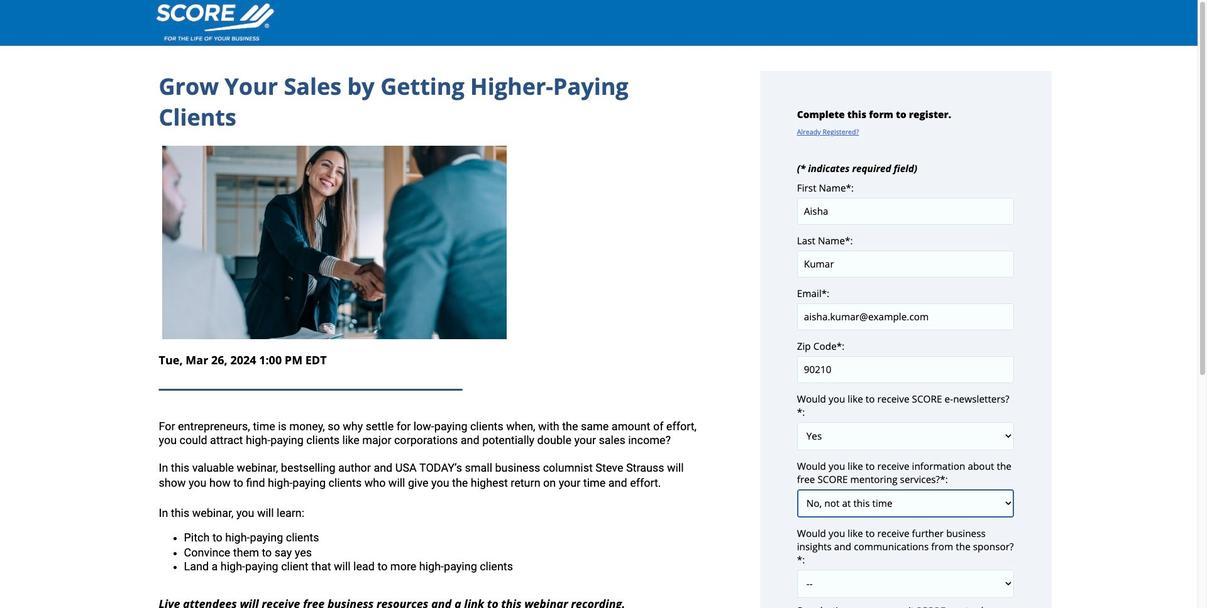 Task type: vqa. For each thing, say whether or not it's contained in the screenshot.
submit
no



Task type: describe. For each thing, give the bounding box(es) containing it.
event registration page element
[[0, 0, 1198, 609]]

webcast details element
[[159, 71, 710, 609]]

none text field inside event registration page element
[[798, 251, 1015, 278]]



Task type: locate. For each thing, give the bounding box(es) containing it.
register for the webcast form
[[798, 83, 1015, 609]]

none email field inside event registration page element
[[798, 304, 1015, 331]]

None email field
[[798, 304, 1015, 331]]

None text field
[[798, 251, 1015, 278]]

None text field
[[798, 198, 1015, 225], [798, 357, 1015, 384], [798, 198, 1015, 225], [798, 357, 1015, 384]]



